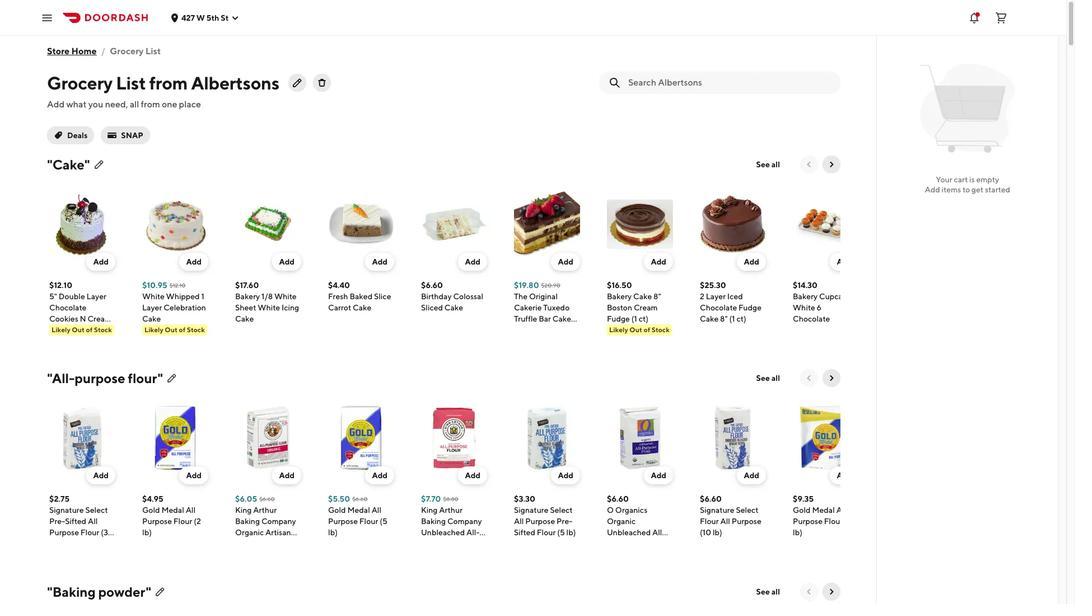 Task type: locate. For each thing, give the bounding box(es) containing it.
pre- inside $3.30 signature select all purpose pre- sifted flour (5 lb)
[[557, 517, 572, 526]]

add button
[[86, 253, 115, 271], [86, 253, 115, 271], [179, 253, 208, 271], [179, 253, 208, 271], [272, 253, 301, 271], [272, 253, 301, 271], [365, 253, 394, 271], [365, 253, 394, 271], [458, 253, 487, 271], [458, 253, 487, 271], [551, 253, 580, 271], [551, 253, 580, 271], [644, 253, 673, 271], [644, 253, 673, 271], [737, 253, 766, 271], [737, 253, 766, 271], [830, 253, 859, 271], [830, 253, 859, 271], [86, 467, 115, 485], [86, 467, 115, 485], [179, 467, 208, 485], [179, 467, 208, 485], [272, 467, 301, 485], [272, 467, 301, 485], [365, 467, 394, 485], [365, 467, 394, 485], [458, 467, 487, 485], [458, 467, 487, 485], [551, 467, 580, 485], [551, 467, 580, 485], [644, 467, 673, 485], [644, 467, 673, 485], [737, 467, 766, 485], [737, 467, 766, 485], [830, 467, 859, 485], [830, 467, 859, 485]]

cake inside '$17.60 bakery 1/8 white sheet white icing cake'
[[235, 315, 254, 324]]

$6.60 up '(10'
[[700, 495, 722, 504]]

stock inside $16.50 bakery cake 8" boston cream fudge (1 ct) likely out of stock
[[652, 326, 670, 334]]

3 signature from the left
[[700, 506, 734, 515]]

layer right "double"
[[87, 292, 106, 301]]

layer down $10.95
[[142, 303, 162, 312]]

2 horizontal spatial layer
[[706, 292, 726, 301]]

baking down $7.70
[[421, 517, 446, 526]]

1 (1 from the left
[[631, 315, 637, 324]]

0 vertical spatial from
[[149, 72, 188, 94]]

2 horizontal spatial of
[[644, 326, 650, 334]]

1 horizontal spatial company
[[447, 517, 482, 526]]

0 vertical spatial see all
[[756, 160, 780, 169]]

bakery inside $14.30 bakery cupcake 6 white 6 chocolate
[[793, 292, 818, 301]]

6 right cupcake
[[853, 292, 858, 301]]

0 horizontal spatial select
[[85, 506, 108, 515]]

3 gold from the left
[[793, 506, 811, 515]]

$3.30 signature select all purpose pre- sifted flour (5 lb)
[[514, 495, 576, 538]]

0 horizontal spatial ct)
[[639, 315, 648, 324]]

medal down '$5.50'
[[347, 506, 370, 515]]

0 horizontal spatial arthur
[[253, 506, 277, 515]]

king arthur baking company unbleached all-purpose flour (5 lb) image
[[421, 405, 487, 471]]

2 horizontal spatial out
[[630, 326, 642, 334]]

white up icing
[[274, 292, 297, 301]]

0 horizontal spatial baking
[[235, 517, 260, 526]]

1 vertical spatial organic
[[235, 529, 264, 538]]

$4.40 fresh baked slice carrot cake
[[328, 281, 391, 312]]

2 medal from the left
[[347, 506, 370, 515]]

organic left artisan at the bottom
[[235, 529, 264, 538]]

1 vertical spatial next image
[[827, 374, 836, 383]]

bakery cupcake 6 white 6 chocolate image
[[793, 191, 859, 258]]

gold inside $9.35 gold medal all purpose flour (3 lb)
[[793, 506, 811, 515]]

organic inside $6.05 $6.60 king arthur baking company organic artisan all purpose flour (2 lb)
[[235, 529, 264, 538]]

add for gold medal all purpose flour (2 lb)
[[186, 471, 202, 480]]

add for king arthur baking company organic artisan all purpose flour (2 lb)
[[279, 471, 295, 480]]

all inside $9.35 gold medal all purpose flour (3 lb)
[[836, 506, 846, 515]]

add for signature select pre-sifted all purpose flour (32 oz)
[[93, 471, 109, 480]]

select for all
[[85, 506, 108, 515]]

unbleached left all-
[[421, 529, 465, 538]]

0 horizontal spatial layer
[[87, 292, 106, 301]]

medal down $9.35
[[812, 506, 835, 515]]

0 vertical spatial list
[[145, 46, 161, 57]]

1 vertical spatial 8"
[[720, 315, 728, 324]]

(10
[[700, 529, 711, 538]]

select inside $3.30 signature select all purpose pre- sifted flour (5 lb)
[[550, 506, 573, 515]]

add for gold medal all purpose flour (5 lb)
[[372, 471, 387, 480]]

5" double layer chocolate cookies n cream cake image
[[49, 191, 115, 258]]

$6.60 o organics organic unbleached all purpose flour (5 lb)
[[607, 495, 666, 560]]

1 horizontal spatial (2
[[235, 551, 242, 560]]

gold down $9.35
[[793, 506, 811, 515]]

deals
[[67, 131, 88, 140]]

select
[[85, 506, 108, 515], [550, 506, 573, 515], [736, 506, 758, 515]]

next image
[[827, 160, 836, 169], [827, 374, 836, 383]]

1 horizontal spatial ct)
[[737, 315, 746, 324]]

0 horizontal spatial stock
[[94, 326, 112, 334]]

arthur inside $6.05 $6.60 king arthur baking company organic artisan all purpose flour (2 lb)
[[253, 506, 277, 515]]

3 of from the left
[[644, 326, 650, 334]]

1 horizontal spatial sifted
[[514, 529, 535, 538]]

company up artisan at the bottom
[[261, 517, 296, 526]]

0 horizontal spatial gold
[[142, 506, 160, 515]]

0 vertical spatial sifted
[[65, 517, 86, 526]]

$19.80
[[514, 281, 539, 290]]

king
[[235, 506, 252, 515], [421, 506, 438, 515]]

add for 5" double layer chocolate cookies n cream cake
[[93, 258, 109, 267]]

$6.60 for birthday
[[421, 281, 443, 290]]

king inside $7.70 $8.80 king arthur baking company unbleached all- purpose flour (5 lb)
[[421, 506, 438, 515]]

0 horizontal spatial 8"
[[653, 292, 661, 301]]

$12.10 up whipped
[[170, 282, 186, 289]]

see for powder"
[[756, 588, 770, 597]]

2 horizontal spatial likely
[[609, 326, 628, 334]]

2 vertical spatial see
[[756, 588, 770, 597]]

$9.35
[[793, 495, 814, 504]]

iced
[[727, 292, 743, 301]]

add for the original cakerie tuxedo truffle bar cake with fruit (each)
[[558, 258, 573, 267]]

cake inside "$6.60 birthday colossal sliced cake"
[[445, 303, 463, 312]]

king for king arthur baking company unbleached all- purpose flour (5 lb)
[[421, 506, 438, 515]]

1 vertical spatial previous image
[[805, 588, 814, 597]]

0 vertical spatial 8"
[[653, 292, 661, 301]]

one
[[162, 99, 177, 110]]

deals button
[[45, 124, 97, 147], [47, 127, 94, 144]]

1 bakery from the left
[[235, 292, 260, 301]]

signature
[[49, 506, 84, 515], [514, 506, 549, 515], [700, 506, 734, 515]]

out down celebration
[[165, 326, 177, 334]]

baking inside $7.70 $8.80 king arthur baking company unbleached all- purpose flour (5 lb)
[[421, 517, 446, 526]]

2 horizontal spatial update list image
[[293, 78, 302, 87]]

$10.95 $12.10 white whipped 1 layer celebration cake likely out of stock
[[142, 281, 206, 334]]

likely down boston
[[609, 326, 628, 334]]

0 horizontal spatial unbleached
[[421, 529, 465, 538]]

purpose inside $9.35 gold medal all purpose flour (3 lb)
[[793, 517, 823, 526]]

2 horizontal spatial signature
[[700, 506, 734, 515]]

2 horizontal spatial stock
[[652, 326, 670, 334]]

1 horizontal spatial pre-
[[557, 517, 572, 526]]

grocery up what
[[47, 72, 113, 94]]

1 vertical spatial see all
[[756, 374, 780, 383]]

1 vertical spatial list
[[116, 72, 146, 94]]

original
[[529, 292, 558, 301]]

$6.60 signature select flour all purpose (10 lb)
[[700, 495, 761, 538]]

1 likely from the left
[[52, 326, 70, 334]]

2 select from the left
[[550, 506, 573, 515]]

purpose inside $7.70 $8.80 king arthur baking company unbleached all- purpose flour (5 lb)
[[421, 540, 451, 549]]

king arthur baking company organic artisan all purpose flour (2 lb) image
[[235, 405, 301, 471]]

2 (1 from the left
[[729, 315, 735, 324]]

2 baking from the left
[[421, 517, 446, 526]]

fudge inside $16.50 bakery cake 8" boston cream fudge (1 ct) likely out of stock
[[607, 315, 630, 324]]

(5
[[380, 517, 387, 526], [557, 529, 565, 538], [473, 540, 480, 549], [659, 540, 666, 549]]

see all button for powder"
[[750, 583, 787, 601]]

update list image right the flour"
[[167, 374, 176, 383]]

$2.75
[[49, 495, 70, 504]]

cake inside $16.50 bakery cake 8" boston cream fudge (1 ct) likely out of stock
[[633, 292, 652, 301]]

sifted down the '$2.75'
[[65, 517, 86, 526]]

3 likely from the left
[[609, 326, 628, 334]]

company for all-
[[447, 517, 482, 526]]

1
[[201, 292, 204, 301]]

delete list image
[[317, 78, 326, 87]]

1 vertical spatial (2
[[235, 551, 242, 560]]

0 horizontal spatial chocolate
[[49, 303, 86, 312]]

2 king from the left
[[421, 506, 438, 515]]

unbleached
[[421, 529, 465, 538], [607, 529, 651, 538]]

update list image right "cake"
[[94, 160, 103, 169]]

bakery down the $16.50
[[607, 292, 632, 301]]

1 unbleached from the left
[[421, 529, 465, 538]]

pre-
[[49, 517, 65, 526], [557, 517, 572, 526]]

6 down cupcake
[[817, 303, 821, 312]]

white
[[142, 292, 164, 301], [274, 292, 297, 301], [258, 303, 280, 312], [793, 303, 815, 312]]

bakery inside $16.50 bakery cake 8" boston cream fudge (1 ct) likely out of stock
[[607, 292, 632, 301]]

$7.70
[[421, 495, 441, 504]]

layer
[[87, 292, 106, 301], [706, 292, 726, 301], [142, 303, 162, 312]]

gold inside $5.50 $6.60 gold medal all purpose flour (5 lb)
[[328, 506, 346, 515]]

chocolate down cupcake
[[793, 315, 830, 324]]

/
[[101, 46, 105, 57]]

albertsons
[[191, 72, 279, 94]]

2 layer iced chocolate fudge cake 8" (1 ct) image
[[700, 191, 766, 258]]

1 horizontal spatial king
[[421, 506, 438, 515]]

signature up '(10'
[[700, 506, 734, 515]]

select inside "$6.60 signature select flour all purpose (10 lb)"
[[736, 506, 758, 515]]

out inside $16.50 bakery cake 8" boston cream fudge (1 ct) likely out of stock
[[630, 326, 642, 334]]

previous image
[[805, 374, 814, 383], [805, 588, 814, 597]]

gold inside $4.95 gold medal all purpose flour (2 lb)
[[142, 506, 160, 515]]

notification bell image
[[968, 11, 981, 24]]

2 unbleached from the left
[[607, 529, 651, 538]]

0 horizontal spatial cream
[[88, 315, 112, 324]]

select inside $2.75 signature select pre-sifted all purpose flour (32 oz)
[[85, 506, 108, 515]]

update list image left delete list icon
[[293, 78, 302, 87]]

(1 down boston
[[631, 315, 637, 324]]

3 see from the top
[[756, 588, 770, 597]]

cream right boston
[[634, 303, 658, 312]]

1 horizontal spatial of
[[179, 326, 185, 334]]

company inside $6.05 $6.60 king arthur baking company organic artisan all purpose flour (2 lb)
[[261, 517, 296, 526]]

ct) inside $16.50 bakery cake 8" boston cream fudge (1 ct) likely out of stock
[[639, 315, 648, 324]]

0 vertical spatial update list image
[[293, 78, 302, 87]]

out inside $10.95 $12.10 white whipped 1 layer celebration cake likely out of stock
[[165, 326, 177, 334]]

"all-purpose flour"
[[47, 371, 163, 386]]

427 w 5th st
[[181, 13, 229, 22]]

signature down the $3.30 in the left of the page
[[514, 506, 549, 515]]

8" down iced
[[720, 315, 728, 324]]

out down n
[[72, 326, 85, 334]]

$6.60 for signature
[[700, 495, 722, 504]]

chocolate for double
[[49, 303, 86, 312]]

signature down the '$2.75'
[[49, 506, 84, 515]]

(5 inside $5.50 $6.60 gold medal all purpose flour (5 lb)
[[380, 517, 387, 526]]

$9.35 gold medal all purpose flour (3 lb)
[[793, 495, 852, 538]]

stock
[[94, 326, 112, 334], [187, 326, 205, 334], [652, 326, 670, 334]]

see all button
[[750, 156, 787, 174], [750, 370, 787, 387], [750, 583, 787, 601]]

king down $6.05
[[235, 506, 252, 515]]

0 vertical spatial see
[[756, 160, 770, 169]]

2 previous image from the top
[[805, 588, 814, 597]]

(1 down iced
[[729, 315, 735, 324]]

3 select from the left
[[736, 506, 758, 515]]

0 vertical spatial (2
[[194, 517, 201, 526]]

(2 inside $6.05 $6.60 king arthur baking company organic artisan all purpose flour (2 lb)
[[235, 551, 242, 560]]

icing
[[282, 303, 299, 312]]

chocolate inside $25.30 2 layer iced chocolate fudge cake 8" (1 ct)
[[700, 303, 737, 312]]

layer down $25.30 in the top of the page
[[706, 292, 726, 301]]

boston
[[607, 303, 632, 312]]

add for signature select all purpose pre- sifted flour (5 lb)
[[558, 471, 573, 480]]

1 vertical spatial cream
[[88, 315, 112, 324]]

$5.50 $6.60 gold medal all purpose flour (5 lb)
[[328, 495, 387, 538]]

cream right n
[[88, 315, 112, 324]]

0 horizontal spatial pre-
[[49, 517, 65, 526]]

signature for $6.60
[[700, 506, 734, 515]]

bakery down '$14.30'
[[793, 292, 818, 301]]

1 previous image from the top
[[805, 374, 814, 383]]

all inside $5.50 $6.60 gold medal all purpose flour (5 lb)
[[372, 506, 381, 515]]

0 horizontal spatial organic
[[235, 529, 264, 538]]

all inside the $6.60 o organics organic unbleached all purpose flour (5 lb)
[[652, 529, 662, 538]]

snap
[[121, 131, 143, 140]]

next image for "cake"
[[827, 160, 836, 169]]

organic inside the $6.60 o organics organic unbleached all purpose flour (5 lb)
[[607, 517, 636, 526]]

1 ct) from the left
[[639, 315, 648, 324]]

1 medal from the left
[[162, 506, 184, 515]]

8" left "2"
[[653, 292, 661, 301]]

lb) inside $4.95 gold medal all purpose flour (2 lb)
[[142, 529, 152, 538]]

store
[[47, 46, 70, 57]]

medal inside $4.95 gold medal all purpose flour (2 lb)
[[162, 506, 184, 515]]

purpose inside $2.75 signature select pre-sifted all purpose flour (32 oz)
[[49, 529, 79, 538]]

white down '$14.30'
[[793, 303, 815, 312]]

1 king from the left
[[235, 506, 252, 515]]

0 vertical spatial next image
[[827, 160, 836, 169]]

1 select from the left
[[85, 506, 108, 515]]

medal down $4.95
[[162, 506, 184, 515]]

3 bakery from the left
[[793, 292, 818, 301]]

1 horizontal spatial bakery
[[607, 292, 632, 301]]

8" inside $25.30 2 layer iced chocolate fudge cake 8" (1 ct)
[[720, 315, 728, 324]]

1 gold from the left
[[142, 506, 160, 515]]

0 vertical spatial see all button
[[750, 156, 787, 174]]

1 vertical spatial see
[[756, 374, 770, 383]]

flour inside $3.30 signature select all purpose pre- sifted flour (5 lb)
[[537, 529, 556, 538]]

add for signature select flour all purpose (10 lb)
[[744, 471, 759, 480]]

1 vertical spatial see all button
[[750, 370, 787, 387]]

w
[[196, 13, 205, 22]]

out down boston
[[630, 326, 642, 334]]

1 horizontal spatial chocolate
[[700, 303, 737, 312]]

1 horizontal spatial layer
[[142, 303, 162, 312]]

from
[[149, 72, 188, 94], [141, 99, 160, 110]]

ct) inside $25.30 2 layer iced chocolate fudge cake 8" (1 ct)
[[737, 315, 746, 324]]

company inside $7.70 $8.80 king arthur baking company unbleached all- purpose flour (5 lb)
[[447, 517, 482, 526]]

2 next image from the top
[[827, 374, 836, 383]]

$3.30
[[514, 495, 535, 504]]

0 vertical spatial 6
[[853, 292, 858, 301]]

2 vertical spatial see all
[[756, 588, 780, 597]]

$6.60 right '$5.50'
[[352, 496, 368, 503]]

fudge down iced
[[739, 303, 762, 312]]

lb) inside $5.50 $6.60 gold medal all purpose flour (5 lb)
[[328, 529, 338, 538]]

cake inside $10.95 $12.10 white whipped 1 layer celebration cake likely out of stock
[[142, 315, 161, 324]]

2 horizontal spatial gold
[[793, 506, 811, 515]]

grocery
[[110, 46, 144, 57], [47, 72, 113, 94]]

0 horizontal spatial king
[[235, 506, 252, 515]]

2 of from the left
[[179, 326, 185, 334]]

(1 inside $16.50 bakery cake 8" boston cream fudge (1 ct) likely out of stock
[[631, 315, 637, 324]]

$6.60 up o
[[607, 495, 629, 504]]

birthday colossal sliced cake image
[[421, 191, 487, 258]]

2 see all from the top
[[756, 374, 780, 383]]

see all for purpose
[[756, 374, 780, 383]]

tuxedo
[[543, 303, 570, 312]]

$12.10 up 5"
[[49, 281, 72, 290]]

1 vertical spatial update list image
[[94, 160, 103, 169]]

chocolate
[[49, 303, 86, 312], [700, 303, 737, 312], [793, 315, 830, 324]]

1 horizontal spatial medal
[[347, 506, 370, 515]]

1 horizontal spatial (1
[[729, 315, 735, 324]]

bakery down $17.60
[[235, 292, 260, 301]]

gold medal all purpose flour (3 lb) image
[[793, 405, 859, 471]]

1 pre- from the left
[[49, 517, 65, 526]]

$19.80 $20.90 the original cakerie tuxedo truffle bar cake with fruit (each)
[[514, 281, 572, 335]]

get
[[972, 185, 983, 194]]

2 horizontal spatial chocolate
[[793, 315, 830, 324]]

"all-
[[47, 371, 75, 386]]

0 horizontal spatial fudge
[[607, 315, 630, 324]]

1 horizontal spatial signature
[[514, 506, 549, 515]]

gold down '$5.50'
[[328, 506, 346, 515]]

2 out from the left
[[165, 326, 177, 334]]

arthur down $6.05
[[253, 506, 277, 515]]

signature select flour all purpose (10 lb) image
[[700, 405, 766, 471]]

Search Albertsons search field
[[628, 77, 831, 89]]

likely down $10.95
[[144, 326, 163, 334]]

add
[[47, 99, 65, 110], [925, 185, 940, 194], [93, 258, 109, 267], [186, 258, 202, 267], [279, 258, 295, 267], [372, 258, 387, 267], [465, 258, 480, 267], [558, 258, 573, 267], [651, 258, 666, 267], [744, 258, 759, 267], [837, 258, 852, 267], [93, 471, 109, 480], [186, 471, 202, 480], [279, 471, 295, 480], [372, 471, 387, 480], [465, 471, 480, 480], [558, 471, 573, 480], [651, 471, 666, 480], [744, 471, 759, 480], [837, 471, 852, 480]]

birthday
[[421, 292, 452, 301]]

baking inside $6.05 $6.60 king arthur baking company organic artisan all purpose flour (2 lb)
[[235, 517, 260, 526]]

0 horizontal spatial bakery
[[235, 292, 260, 301]]

bakery for white
[[793, 292, 818, 301]]

(3
[[845, 517, 852, 526]]

chocolate inside the $12.10 5" double layer chocolate cookies n cream cake
[[49, 303, 86, 312]]

1 vertical spatial 6
[[817, 303, 821, 312]]

(2
[[194, 517, 201, 526], [235, 551, 242, 560]]

$4.95 gold medal all purpose flour (2 lb)
[[142, 495, 201, 538]]

$6.60 inside $6.05 $6.60 king arthur baking company organic artisan all purpose flour (2 lb)
[[259, 496, 275, 503]]

flour inside $4.95 gold medal all purpose flour (2 lb)
[[173, 517, 192, 526]]

all
[[130, 99, 139, 110], [771, 160, 780, 169], [771, 374, 780, 383], [771, 588, 780, 597]]

baking down $6.05
[[235, 517, 260, 526]]

2 arthur from the left
[[439, 506, 463, 515]]

0 vertical spatial fudge
[[739, 303, 762, 312]]

fresh
[[328, 292, 348, 301]]

1 horizontal spatial $12.10
[[170, 282, 186, 289]]

grocery right /
[[110, 46, 144, 57]]

3 stock from the left
[[652, 326, 670, 334]]

unbleached inside $7.70 $8.80 king arthur baking company unbleached all- purpose flour (5 lb)
[[421, 529, 465, 538]]

1 baking from the left
[[235, 517, 260, 526]]

sifted
[[65, 517, 86, 526], [514, 529, 535, 538]]

flour inside $9.35 gold medal all purpose flour (3 lb)
[[824, 517, 843, 526]]

add for fresh baked slice carrot cake
[[372, 258, 387, 267]]

out
[[72, 326, 85, 334], [165, 326, 177, 334], [630, 326, 642, 334]]

$6.60 up birthday
[[421, 281, 443, 290]]

2 likely from the left
[[144, 326, 163, 334]]

0 horizontal spatial company
[[261, 517, 296, 526]]

lb) inside "$6.60 signature select flour all purpose (10 lb)"
[[713, 529, 722, 538]]

2 gold from the left
[[328, 506, 346, 515]]

organic
[[607, 517, 636, 526], [235, 529, 264, 538]]

oz)
[[49, 540, 60, 549]]

0 vertical spatial grocery
[[110, 46, 144, 57]]

signature inside "$6.60 signature select flour all purpose (10 lb)"
[[700, 506, 734, 515]]

0 horizontal spatial of
[[86, 326, 92, 334]]

3 see all from the top
[[756, 588, 780, 597]]

2 see from the top
[[756, 374, 770, 383]]

update list image
[[293, 78, 302, 87], [94, 160, 103, 169], [167, 374, 176, 383]]

open menu image
[[40, 11, 54, 24]]

next image for "all-purpose flour"
[[827, 374, 836, 383]]

next image
[[827, 588, 836, 597]]

0 vertical spatial cream
[[634, 303, 658, 312]]

(5 inside $7.70 $8.80 king arthur baking company unbleached all- purpose flour (5 lb)
[[473, 540, 480, 549]]

1 next image from the top
[[827, 160, 836, 169]]

1 see all from the top
[[756, 160, 780, 169]]

2 bakery from the left
[[607, 292, 632, 301]]

add for bakery cake 8" boston cream fudge (1 ct)
[[651, 258, 666, 267]]

2 vertical spatial see all button
[[750, 583, 787, 601]]

0 horizontal spatial (2
[[194, 517, 201, 526]]

2 horizontal spatial medal
[[812, 506, 835, 515]]

1 of from the left
[[86, 326, 92, 334]]

2 horizontal spatial bakery
[[793, 292, 818, 301]]

1 horizontal spatial likely
[[144, 326, 163, 334]]

1 horizontal spatial stock
[[187, 326, 205, 334]]

1 company from the left
[[261, 517, 296, 526]]

n
[[80, 315, 86, 324]]

king inside $6.05 $6.60 king arthur baking company organic artisan all purpose flour (2 lb)
[[235, 506, 252, 515]]

purpose inside the $6.60 o organics organic unbleached all purpose flour (5 lb)
[[607, 540, 637, 549]]

$6.60 right $6.05
[[259, 496, 275, 503]]

medal for $9.35
[[812, 506, 835, 515]]

2 see all button from the top
[[750, 370, 787, 387]]

flour inside $5.50 $6.60 gold medal all purpose flour (5 lb)
[[359, 517, 378, 526]]

0 horizontal spatial out
[[72, 326, 85, 334]]

grocery list from albertsons
[[47, 72, 279, 94]]

all inside $6.05 $6.60 king arthur baking company organic artisan all purpose flour (2 lb)
[[235, 540, 245, 549]]

$6.60
[[421, 281, 443, 290], [607, 495, 629, 504], [700, 495, 722, 504], [259, 496, 275, 503], [352, 496, 368, 503]]

1 horizontal spatial unbleached
[[607, 529, 651, 538]]

1 horizontal spatial arthur
[[439, 506, 463, 515]]

1 horizontal spatial organic
[[607, 517, 636, 526]]

chocolate down "double"
[[49, 303, 86, 312]]

1 horizontal spatial cream
[[634, 303, 658, 312]]

1 horizontal spatial update list image
[[167, 374, 176, 383]]

1 horizontal spatial gold
[[328, 506, 346, 515]]

gold down $4.95
[[142, 506, 160, 515]]

organic down organics
[[607, 517, 636, 526]]

likely down cookies
[[52, 326, 70, 334]]

cake inside $4.40 fresh baked slice carrot cake
[[353, 303, 371, 312]]

3 out from the left
[[630, 326, 642, 334]]

6
[[853, 292, 858, 301], [817, 303, 821, 312]]

2 pre- from the left
[[557, 517, 572, 526]]

1 horizontal spatial 8"
[[720, 315, 728, 324]]

$6.60 inside the $6.60 o organics organic unbleached all purpose flour (5 lb)
[[607, 495, 629, 504]]

medal inside $9.35 gold medal all purpose flour (3 lb)
[[812, 506, 835, 515]]

0 vertical spatial previous image
[[805, 374, 814, 383]]

cream
[[634, 303, 658, 312], [88, 315, 112, 324]]

1 vertical spatial sifted
[[514, 529, 535, 538]]

layer inside $10.95 $12.10 white whipped 1 layer celebration cake likely out of stock
[[142, 303, 162, 312]]

white down $10.95
[[142, 292, 164, 301]]

list up add what you need, all from one place
[[116, 72, 146, 94]]

chocolate down "2"
[[700, 303, 737, 312]]

0 horizontal spatial sifted
[[65, 517, 86, 526]]

purpose
[[142, 517, 172, 526], [328, 517, 358, 526], [525, 517, 555, 526], [732, 517, 761, 526], [793, 517, 823, 526], [49, 529, 79, 538], [247, 540, 276, 549], [421, 540, 451, 549], [607, 540, 637, 549]]

started
[[985, 185, 1010, 194]]

layer inside $25.30 2 layer iced chocolate fudge cake 8" (1 ct)
[[706, 292, 726, 301]]

0 horizontal spatial update list image
[[94, 160, 103, 169]]

0 items, open order cart image
[[994, 11, 1008, 24]]

king for king arthur baking company organic artisan all purpose flour (2 lb)
[[235, 506, 252, 515]]

$6.60 for o
[[607, 495, 629, 504]]

sifted inside $3.30 signature select all purpose pre- sifted flour (5 lb)
[[514, 529, 535, 538]]

king down $7.70
[[421, 506, 438, 515]]

signature inside $3.30 signature select all purpose pre- sifted flour (5 lb)
[[514, 506, 549, 515]]

0 horizontal spatial signature
[[49, 506, 84, 515]]

0 horizontal spatial 6
[[817, 303, 821, 312]]

1 arthur from the left
[[253, 506, 277, 515]]

2 signature from the left
[[514, 506, 549, 515]]

2 vertical spatial update list image
[[167, 374, 176, 383]]

cake
[[633, 292, 652, 301], [353, 303, 371, 312], [445, 303, 463, 312], [142, 315, 161, 324], [235, 315, 254, 324], [553, 315, 571, 324], [700, 315, 719, 324], [49, 326, 68, 335]]

your
[[936, 175, 952, 184]]

1 signature from the left
[[49, 506, 84, 515]]

all for "baking powder"
[[771, 588, 780, 597]]

0 horizontal spatial likely
[[52, 326, 70, 334]]

previous image for "all-purpose flour"
[[805, 374, 814, 383]]

1 horizontal spatial baking
[[421, 517, 446, 526]]

company up all-
[[447, 517, 482, 526]]

unbleached down organics
[[607, 529, 651, 538]]

0 horizontal spatial medal
[[162, 506, 184, 515]]

arthur inside $7.70 $8.80 king arthur baking company unbleached all- purpose flour (5 lb)
[[439, 506, 463, 515]]

2 company from the left
[[447, 517, 482, 526]]

2 horizontal spatial select
[[736, 506, 758, 515]]

3 see all button from the top
[[750, 583, 787, 601]]

signature for $2.75
[[49, 506, 84, 515]]

from up the one
[[149, 72, 188, 94]]

from left the one
[[141, 99, 160, 110]]

all-
[[466, 529, 480, 538]]

sheet
[[235, 303, 256, 312]]

bakery for sheet
[[235, 292, 260, 301]]

all inside $2.75 signature select pre-sifted all purpose flour (32 oz)
[[88, 517, 98, 526]]

1 horizontal spatial select
[[550, 506, 573, 515]]

1 horizontal spatial out
[[165, 326, 177, 334]]

baking for unbleached
[[421, 517, 446, 526]]

0 vertical spatial organic
[[607, 517, 636, 526]]

purpose inside $4.95 gold medal all purpose flour (2 lb)
[[142, 517, 172, 526]]

flour inside $7.70 $8.80 king arthur baking company unbleached all- purpose flour (5 lb)
[[452, 540, 471, 549]]

"baking powder"
[[47, 585, 151, 600]]

list up grocery list from albertsons
[[145, 46, 161, 57]]

add inside your cart is empty add items to get started
[[925, 185, 940, 194]]

baking for organic
[[235, 517, 260, 526]]

signature inside $2.75 signature select pre-sifted all purpose flour (32 oz)
[[49, 506, 84, 515]]

0 horizontal spatial $12.10
[[49, 281, 72, 290]]

sifted down the $3.30 in the left of the page
[[514, 529, 535, 538]]

fudge down boston
[[607, 315, 630, 324]]

arthur down $8.80
[[439, 506, 463, 515]]

2 stock from the left
[[187, 326, 205, 334]]

$14.30 bakery cupcake 6 white 6 chocolate
[[793, 281, 858, 324]]

$5.50
[[328, 495, 350, 504]]

fudge
[[739, 303, 762, 312], [607, 315, 630, 324]]

all inside $3.30 signature select all purpose pre- sifted flour (5 lb)
[[514, 517, 524, 526]]

2 ct) from the left
[[737, 315, 746, 324]]

3 medal from the left
[[812, 506, 835, 515]]



Task type: describe. For each thing, give the bounding box(es) containing it.
"baking
[[47, 585, 96, 600]]

select for pre-
[[550, 506, 573, 515]]

2
[[700, 292, 704, 301]]

fresh baked slice carrot cake image
[[328, 191, 394, 258]]

gold medal all purpose flour (5 lb) image
[[328, 405, 394, 471]]

lb) inside $6.05 $6.60 king arthur baking company organic artisan all purpose flour (2 lb)
[[244, 551, 253, 560]]

purpose inside $3.30 signature select all purpose pre- sifted flour (5 lb)
[[525, 517, 555, 526]]

bakery cake 8" boston cream fudge (1 ct) image
[[607, 191, 673, 258]]

signature select pre-sifted all purpose flour (32 oz) image
[[49, 405, 115, 471]]

add for 2 layer iced chocolate fudge cake 8" (1 ct)
[[744, 258, 759, 267]]

flour inside the $6.60 o organics organic unbleached all purpose flour (5 lb)
[[638, 540, 657, 549]]

layer inside the $12.10 5" double layer chocolate cookies n cream cake
[[87, 292, 106, 301]]

add for white whipped 1 layer celebration cake
[[186, 258, 202, 267]]

purpose inside $5.50 $6.60 gold medal all purpose flour (5 lb)
[[328, 517, 358, 526]]

flour inside $2.75 signature select pre-sifted all purpose flour (32 oz)
[[81, 529, 99, 538]]

add for gold medal all purpose flour (3 lb)
[[837, 471, 852, 480]]

$25.30
[[700, 281, 726, 290]]

store home link
[[47, 40, 97, 63]]

add for birthday colossal sliced cake
[[465, 258, 480, 267]]

update list image for "all-purpose flour"
[[167, 374, 176, 383]]

all inside $4.95 gold medal all purpose flour (2 lb)
[[186, 506, 195, 515]]

items
[[942, 185, 961, 194]]

store home / grocery list
[[47, 46, 161, 57]]

lb) inside $9.35 gold medal all purpose flour (3 lb)
[[793, 529, 802, 538]]

likely inside $10.95 $12.10 white whipped 1 layer celebration cake likely out of stock
[[144, 326, 163, 334]]

add for king arthur baking company unbleached all- purpose flour (5 lb)
[[465, 471, 480, 480]]

1 vertical spatial from
[[141, 99, 160, 110]]

home
[[71, 46, 97, 57]]

cupcake
[[819, 292, 851, 301]]

arthur for $7.70
[[439, 506, 463, 515]]

$16.50
[[607, 281, 632, 290]]

(1 inside $25.30 2 layer iced chocolate fudge cake 8" (1 ct)
[[729, 315, 735, 324]]

carrot
[[328, 303, 351, 312]]

chocolate inside $14.30 bakery cupcake 6 white 6 chocolate
[[793, 315, 830, 324]]

bakery 1/8 white sheet white icing cake image
[[235, 191, 301, 258]]

$25.30 2 layer iced chocolate fudge cake 8" (1 ct)
[[700, 281, 762, 324]]

chocolate for layer
[[700, 303, 737, 312]]

gold for gold medal all purpose flour (3 lb)
[[793, 506, 811, 515]]

o
[[607, 506, 614, 515]]

$14.30
[[793, 281, 818, 290]]

1 see from the top
[[756, 160, 770, 169]]

medal for $4.95
[[162, 506, 184, 515]]

company for artisan
[[261, 517, 296, 526]]

slice
[[374, 292, 391, 301]]

(2 inside $4.95 gold medal all purpose flour (2 lb)
[[194, 517, 201, 526]]

of inside $10.95 $12.10 white whipped 1 layer celebration cake likely out of stock
[[179, 326, 185, 334]]

cart
[[954, 175, 968, 184]]

whipped
[[166, 292, 200, 301]]

$12.10 5" double layer chocolate cookies n cream cake
[[49, 281, 112, 335]]

your cart is empty add items to get started
[[925, 175, 1010, 194]]

update list image
[[156, 588, 165, 597]]

cream inside $16.50 bakery cake 8" boston cream fudge (1 ct) likely out of stock
[[634, 303, 658, 312]]

artisan
[[265, 529, 291, 538]]

place
[[179, 99, 201, 110]]

unbleached inside the $6.60 o organics organic unbleached all purpose flour (5 lb)
[[607, 529, 651, 538]]

5th
[[206, 13, 219, 22]]

1 see all button from the top
[[750, 156, 787, 174]]

stock inside $10.95 $12.10 white whipped 1 layer celebration cake likely out of stock
[[187, 326, 205, 334]]

$6.60 inside $5.50 $6.60 gold medal all purpose flour (5 lb)
[[352, 496, 368, 503]]

flour"
[[128, 371, 163, 386]]

$6.05 $6.60 king arthur baking company organic artisan all purpose flour (2 lb)
[[235, 495, 297, 560]]

(32
[[101, 529, 113, 538]]

bakery for boston
[[607, 292, 632, 301]]

bar
[[539, 315, 551, 324]]

see all button for purpose
[[750, 370, 787, 387]]

fruit
[[531, 326, 548, 335]]

see for purpose
[[756, 374, 770, 383]]

all for "all-purpose flour"
[[771, 374, 780, 383]]

$20.90
[[541, 282, 560, 289]]

flour inside $6.05 $6.60 king arthur baking company organic artisan all purpose flour (2 lb)
[[278, 540, 297, 549]]

purpose
[[75, 371, 125, 386]]

$6.60 birthday colossal sliced cake
[[421, 281, 483, 312]]

$4.40
[[328, 281, 350, 290]]

white whipped 1 layer celebration cake image
[[142, 191, 208, 258]]

you
[[88, 99, 103, 110]]

empty retail cart image
[[915, 56, 1020, 161]]

sliced
[[421, 303, 443, 312]]

5"
[[49, 292, 57, 301]]

$17.60
[[235, 281, 259, 290]]

(5 inside the $6.60 o organics organic unbleached all purpose flour (5 lb)
[[659, 540, 666, 549]]

gold for gold medal all purpose flour (2 lb)
[[142, 506, 160, 515]]

pre- inside $2.75 signature select pre-sifted all purpose flour (32 oz)
[[49, 517, 65, 526]]

add for bakery 1/8 white sheet white icing cake
[[279, 258, 295, 267]]

is
[[969, 175, 975, 184]]

colossal
[[453, 292, 483, 301]]

$4.95
[[142, 495, 163, 504]]

the original cakerie tuxedo truffle bar cake with fruit (each) image
[[514, 191, 580, 258]]

lb) inside the $6.60 o organics organic unbleached all purpose flour (5 lb)
[[607, 551, 616, 560]]

empty
[[976, 175, 999, 184]]

likely out of stock
[[52, 326, 112, 334]]

st
[[221, 13, 229, 22]]

$6.05
[[235, 495, 257, 504]]

truffle
[[514, 315, 537, 324]]

purpose inside "$6.60 signature select flour all purpose (10 lb)"
[[732, 517, 761, 526]]

see all for powder"
[[756, 588, 780, 597]]

cookies
[[49, 315, 78, 324]]

all inside "$6.60 signature select flour all purpose (10 lb)"
[[720, 517, 730, 526]]

(each)
[[550, 326, 572, 335]]

update list image for "cake"
[[94, 160, 103, 169]]

cakerie
[[514, 303, 542, 312]]

$2.75 signature select pre-sifted all purpose flour (32 oz)
[[49, 495, 113, 549]]

all for "cake"
[[771, 160, 780, 169]]

previous image
[[805, 160, 814, 169]]

1 stock from the left
[[94, 326, 112, 334]]

what
[[66, 99, 87, 110]]

o organics organic unbleached all purpose flour (5 lb) image
[[607, 405, 673, 471]]

cream inside the $12.10 5" double layer chocolate cookies n cream cake
[[88, 315, 112, 324]]

medal inside $5.50 $6.60 gold medal all purpose flour (5 lb)
[[347, 506, 370, 515]]

white down "1/8" on the top left of the page
[[258, 303, 280, 312]]

$17.60 bakery 1/8 white sheet white icing cake
[[235, 281, 299, 324]]

gold medal all purpose flour (2 lb) image
[[142, 405, 208, 471]]

lb) inside $3.30 signature select all purpose pre- sifted flour (5 lb)
[[566, 529, 576, 538]]

$12.10 inside the $12.10 5" double layer chocolate cookies n cream cake
[[49, 281, 72, 290]]

427
[[181, 13, 195, 22]]

fudge inside $25.30 2 layer iced chocolate fudge cake 8" (1 ct)
[[739, 303, 762, 312]]

previous image for "baking powder"
[[805, 588, 814, 597]]

the
[[514, 292, 528, 301]]

$12.10 inside $10.95 $12.10 white whipped 1 layer celebration cake likely out of stock
[[170, 282, 186, 289]]

purpose inside $6.05 $6.60 king arthur baking company organic artisan all purpose flour (2 lb)
[[247, 540, 276, 549]]

cake inside $25.30 2 layer iced chocolate fudge cake 8" (1 ct)
[[700, 315, 719, 324]]

baked
[[350, 292, 372, 301]]

lb) inside $7.70 $8.80 king arthur baking company unbleached all- purpose flour (5 lb)
[[421, 551, 431, 560]]

likely inside $16.50 bakery cake 8" boston cream fudge (1 ct) likely out of stock
[[609, 326, 628, 334]]

signature for $3.30
[[514, 506, 549, 515]]

signature select all purpose pre-sifted flour (5 lb) image
[[514, 405, 580, 471]]

add for o organics organic unbleached all purpose flour (5 lb)
[[651, 471, 666, 480]]

add for bakery cupcake 6 white 6 chocolate
[[837, 258, 852, 267]]

"cake"
[[47, 157, 90, 172]]

flour inside "$6.60 signature select flour all purpose (10 lb)"
[[700, 517, 719, 526]]

$10.95
[[142, 281, 167, 290]]

double
[[59, 292, 85, 301]]

8" inside $16.50 bakery cake 8" boston cream fudge (1 ct) likely out of stock
[[653, 292, 661, 301]]

$16.50 bakery cake 8" boston cream fudge (1 ct) likely out of stock
[[607, 281, 670, 334]]

cake inside $19.80 $20.90 the original cakerie tuxedo truffle bar cake with fruit (each)
[[553, 315, 571, 324]]

add what you need, all from one place
[[47, 99, 201, 110]]

need,
[[105, 99, 128, 110]]

$7.70 $8.80 king arthur baking company unbleached all- purpose flour (5 lb)
[[421, 495, 482, 560]]

(5 inside $3.30 signature select all purpose pre- sifted flour (5 lb)
[[557, 529, 565, 538]]

427 w 5th st button
[[170, 13, 240, 22]]

cake inside the $12.10 5" double layer chocolate cookies n cream cake
[[49, 326, 68, 335]]

powder"
[[98, 585, 151, 600]]

1 vertical spatial grocery
[[47, 72, 113, 94]]

1 out from the left
[[72, 326, 85, 334]]

white inside $14.30 bakery cupcake 6 white 6 chocolate
[[793, 303, 815, 312]]

white inside $10.95 $12.10 white whipped 1 layer celebration cake likely out of stock
[[142, 292, 164, 301]]

of inside $16.50 bakery cake 8" boston cream fudge (1 ct) likely out of stock
[[644, 326, 650, 334]]

organics
[[615, 506, 647, 515]]

sifted inside $2.75 signature select pre-sifted all purpose flour (32 oz)
[[65, 517, 86, 526]]

arthur for $6.05
[[253, 506, 277, 515]]

select for purpose
[[736, 506, 758, 515]]

$8.80
[[443, 496, 458, 503]]

celebration
[[164, 303, 206, 312]]



Task type: vqa. For each thing, say whether or not it's contained in the screenshot.
O Organics Organic Unbleached All Purpose Flour (5 lb) image
yes



